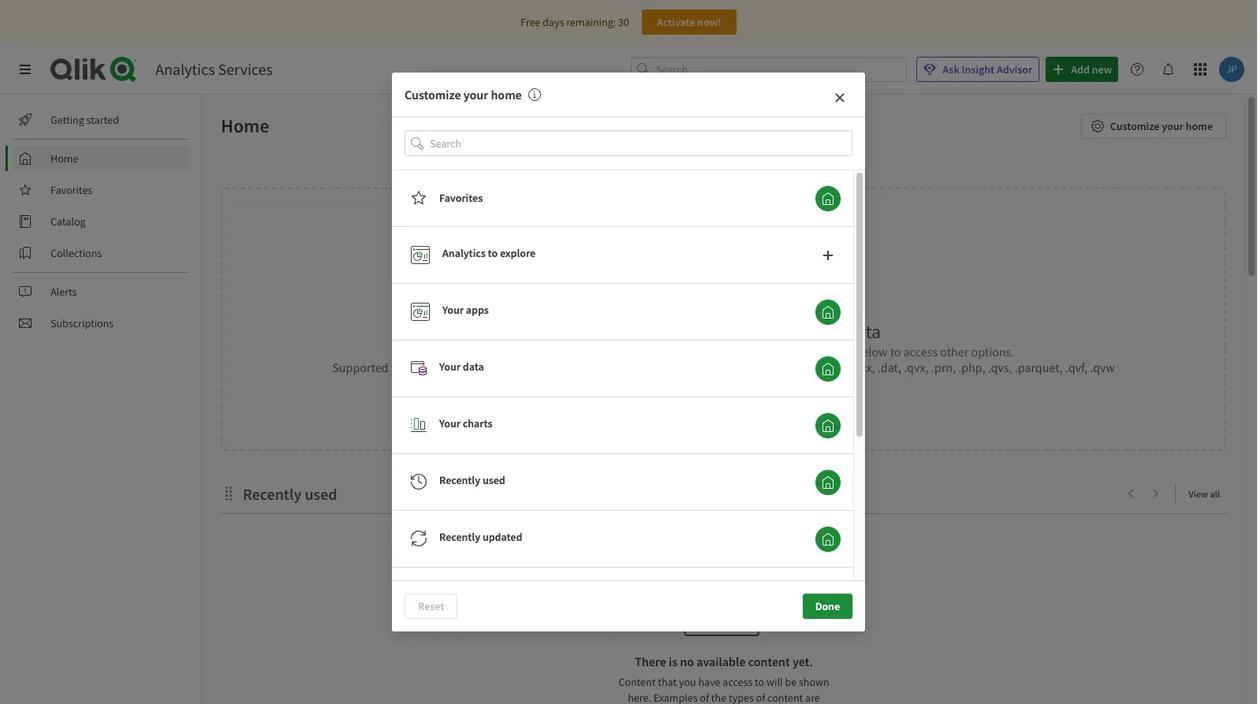 Task type: locate. For each thing, give the bounding box(es) containing it.
1 vertical spatial analytics
[[443, 246, 486, 261]]

started
[[86, 113, 119, 127], [454, 344, 491, 360]]

files
[[609, 320, 641, 344]]

0 vertical spatial analytics
[[155, 59, 215, 79]]

activate now!
[[657, 15, 722, 29]]

recently used link
[[243, 485, 344, 504]]

1 vertical spatial your
[[1162, 119, 1184, 133]]

Analytics to explore button
[[816, 243, 841, 268]]

1 vertical spatial home
[[50, 151, 78, 166]]

Favorites button
[[816, 186, 841, 211]]

favorites link
[[13, 178, 189, 203]]

0 horizontal spatial customize your home
[[405, 87, 522, 103]]

1 of from the left
[[700, 691, 709, 705]]

0 vertical spatial your
[[464, 87, 489, 103]]

content
[[749, 654, 790, 670], [768, 691, 803, 705]]

explore
[[500, 246, 536, 261]]

analytics inside 'customize your home' dialog
[[443, 246, 486, 261]]

1 horizontal spatial favorites
[[439, 191, 483, 205]]

recently used inside 'customize your home' dialog
[[439, 474, 506, 488]]

your apps
[[443, 303, 489, 317]]

30
[[619, 15, 630, 29]]

.xls,
[[501, 360, 522, 376]]

anywhere up .tab, on the right
[[645, 320, 723, 344]]

recently right move collection image
[[243, 485, 302, 504]]

1 vertical spatial content
[[768, 691, 803, 705]]

customize
[[405, 87, 461, 103], [1111, 119, 1160, 133]]

home down services
[[221, 114, 269, 138]]

home link
[[13, 146, 189, 171]]

0 vertical spatial customize your home
[[405, 87, 522, 103]]

0 horizontal spatial home
[[491, 87, 522, 103]]

favorites up catalog
[[50, 183, 92, 197]]

0 horizontal spatial analytics
[[155, 59, 215, 79]]

favorites inside 'customize your home' dialog
[[439, 191, 483, 205]]

.php,
[[959, 360, 986, 376]]

0 horizontal spatial favorites
[[50, 183, 92, 197]]

content down be
[[768, 691, 803, 705]]

recently down "your charts"
[[439, 474, 481, 488]]

analytics left services
[[155, 59, 215, 79]]

.kml,
[[828, 360, 854, 376]]

.fix,
[[857, 360, 876, 376]]

1 vertical spatial your
[[439, 360, 461, 374]]

analytics left "explore"
[[443, 246, 486, 261]]

home inside main content
[[221, 114, 269, 138]]

of left the
[[700, 691, 709, 705]]

1 vertical spatial started
[[454, 344, 491, 360]]

.parquet,
[[1015, 360, 1063, 376]]

1 horizontal spatial of
[[756, 691, 766, 705]]

.log,
[[739, 360, 762, 376]]

.xml,
[[584, 360, 610, 376]]

this
[[756, 344, 776, 360]]

analytics for analytics services
[[155, 59, 215, 79]]

customize inside dialog
[[405, 87, 461, 103]]

.tab,
[[659, 360, 682, 376]]

searchbar element
[[631, 57, 908, 82]]

.qvo,
[[685, 360, 711, 376]]

other
[[941, 344, 969, 360]]

your
[[464, 87, 489, 103], [1162, 119, 1184, 133], [806, 320, 842, 344]]

.qvf,
[[1066, 360, 1088, 376]]

0 horizontal spatial home
[[50, 151, 78, 166]]

0 vertical spatial home
[[491, 87, 522, 103]]

1 vertical spatial access
[[723, 676, 753, 690]]

favorites
[[50, 183, 92, 197], [439, 191, 483, 205]]

to left this
[[727, 320, 743, 344]]

home
[[221, 114, 269, 138], [50, 151, 78, 166]]

recently used down "charts"
[[439, 474, 506, 488]]

.qvd,
[[444, 360, 470, 376]]

1 horizontal spatial access
[[904, 344, 938, 360]]

getting started
[[50, 113, 119, 127]]

analytics for analytics to explore
[[443, 246, 486, 261]]

access left other
[[904, 344, 938, 360]]

1 horizontal spatial recently used
[[439, 474, 506, 488]]

.dat,
[[878, 360, 902, 376]]

to left "explore"
[[488, 246, 498, 261]]

0 horizontal spatial of
[[700, 691, 709, 705]]

1 horizontal spatial your
[[806, 320, 842, 344]]

analytics services
[[155, 59, 273, 79]]

all
[[1211, 489, 1221, 500]]

home
[[491, 87, 522, 103], [1186, 119, 1214, 133]]

content up will
[[749, 654, 790, 670]]

drop files anywhere to upload your data get started by dragging and dropping a data file anywhere on this screen or click below to access other options. supported file types: .qvd, .xlsx, .xls, .xlw, .xlsm, .xml, .csv, .txt, .tab, .qvo, .skv, .log, .html, .htm, .kml, .fix, .dat, .qvx, .prn, .php, .qvs, .parquet, .qvf, .qvw
[[332, 320, 1115, 376]]

data
[[846, 320, 881, 344], [640, 344, 664, 360], [463, 360, 484, 374], [735, 391, 756, 405]]

used
[[483, 474, 506, 488], [305, 485, 337, 504]]

recently left updated
[[439, 530, 481, 545]]

.txt,
[[637, 360, 657, 376]]

0 horizontal spatial your
[[464, 87, 489, 103]]

started right getting
[[86, 113, 119, 127]]

dropping
[[581, 344, 629, 360]]

1 horizontal spatial home
[[221, 114, 269, 138]]

1 horizontal spatial used
[[483, 474, 506, 488]]

file left types:
[[391, 360, 407, 376]]

to inside dialog
[[488, 246, 498, 261]]

access up the types
[[723, 676, 753, 690]]

data inside button
[[735, 391, 756, 405]]

1 vertical spatial customize
[[1111, 119, 1160, 133]]

0 vertical spatial home
[[221, 114, 269, 138]]

home down getting
[[50, 151, 78, 166]]

started up your data
[[454, 344, 491, 360]]

there is no available content yet. content that you have access to will be shown here. examples of the types of content ar
[[619, 654, 830, 705]]

1 horizontal spatial home
[[1186, 119, 1214, 133]]

0 horizontal spatial customize
[[405, 87, 461, 103]]

add
[[692, 391, 710, 405]]

.prn,
[[932, 360, 956, 376]]

will
[[767, 676, 783, 690]]

of
[[700, 691, 709, 705], [756, 691, 766, 705]]

0 horizontal spatial used
[[305, 485, 337, 504]]

your left "apps" in the left of the page
[[443, 303, 464, 317]]

move collection image
[[221, 486, 237, 502]]

started inside drop files anywhere to upload your data get started by dragging and dropping a data file anywhere on this screen or click below to access other options. supported file types: .qvd, .xlsx, .xls, .xlw, .xlsm, .xml, .csv, .txt, .tab, .qvo, .skv, .log, .html, .htm, .kml, .fix, .dat, .qvx, .prn, .php, .qvs, .parquet, .qvf, .qvw
[[454, 344, 491, 360]]

updated
[[483, 530, 523, 545]]

advisor
[[997, 62, 1033, 77]]

to left will
[[755, 676, 765, 690]]

navigation pane element
[[0, 101, 201, 342]]

of right the types
[[756, 691, 766, 705]]

customize your home
[[405, 87, 522, 103], [1111, 119, 1214, 133]]

close image
[[834, 92, 847, 104]]

charts
[[463, 417, 493, 431]]

your left "charts"
[[439, 417, 461, 431]]

1 vertical spatial home
[[1186, 119, 1214, 133]]

1 horizontal spatial customize your home
[[1111, 119, 1214, 133]]

2 horizontal spatial your
[[1162, 119, 1184, 133]]

subscriptions link
[[13, 311, 189, 336]]

done button
[[803, 594, 853, 619]]

apps
[[466, 303, 489, 317]]

anywhere left the on
[[685, 344, 737, 360]]

access
[[904, 344, 938, 360], [723, 676, 753, 690]]

0 vertical spatial access
[[904, 344, 938, 360]]

drop
[[566, 320, 605, 344]]

analytics services element
[[155, 59, 273, 79]]

recently
[[439, 474, 481, 488], [243, 485, 302, 504], [439, 530, 481, 545]]

2 vertical spatial your
[[439, 417, 461, 431]]

you
[[679, 676, 696, 690]]

1 vertical spatial customize your home
[[1111, 119, 1214, 133]]

customize your home button
[[1082, 114, 1227, 139]]

activate
[[657, 15, 696, 29]]

add new data
[[692, 391, 756, 405]]

1 horizontal spatial started
[[454, 344, 491, 360]]

your inside drop files anywhere to upload your data get started by dragging and dropping a data file anywhere on this screen or click below to access other options. supported file types: .qvd, .xlsx, .xls, .xlw, .xlsm, .xml, .csv, .txt, .tab, .qvo, .skv, .log, .html, .htm, .kml, .fix, .dat, .qvx, .prn, .php, .qvs, .parquet, .qvf, .qvw
[[806, 320, 842, 344]]

the
[[712, 691, 727, 705]]

2 vertical spatial your
[[806, 320, 842, 344]]

Search text field
[[430, 130, 853, 156]]

0 vertical spatial your
[[443, 303, 464, 317]]

view
[[1189, 489, 1209, 500]]

0 vertical spatial customize
[[405, 87, 461, 103]]

be
[[785, 676, 797, 690]]

shown
[[799, 676, 830, 690]]

favorites up the analytics to explore
[[439, 191, 483, 205]]

screen
[[778, 344, 813, 360]]

main content
[[196, 95, 1258, 705]]

1 horizontal spatial analytics
[[443, 246, 486, 261]]

is
[[669, 654, 678, 670]]

your down the get at the left
[[439, 360, 461, 374]]

Your charts button
[[816, 413, 841, 438]]

0 horizontal spatial access
[[723, 676, 753, 690]]

0 vertical spatial started
[[86, 113, 119, 127]]

0 horizontal spatial started
[[86, 113, 119, 127]]

view all
[[1189, 489, 1221, 500]]

1 horizontal spatial customize
[[1111, 119, 1160, 133]]

alerts link
[[13, 279, 189, 305]]

file left .qvo,
[[667, 344, 683, 360]]

recently used right move collection image
[[243, 485, 337, 504]]

collections link
[[13, 241, 189, 266]]



Task type: vqa. For each thing, say whether or not it's contained in the screenshot.
Search text box
yes



Task type: describe. For each thing, give the bounding box(es) containing it.
analytics to explore
[[443, 246, 536, 261]]

Recently updated button
[[816, 527, 841, 552]]

dragging
[[509, 344, 555, 360]]

customize your home inside dialog
[[405, 87, 522, 103]]

Your apps button
[[816, 300, 841, 325]]

free days remaining: 30
[[521, 15, 630, 29]]

customize inside button
[[1111, 119, 1160, 133]]

upload
[[747, 320, 803, 344]]

home inside dialog
[[491, 87, 522, 103]]

close sidebar menu image
[[19, 63, 32, 76]]

catalog link
[[13, 209, 189, 234]]

.qvs,
[[988, 360, 1013, 376]]

free
[[521, 15, 541, 29]]

types
[[729, 691, 754, 705]]

.xlw,
[[524, 360, 548, 376]]

recently updated
[[439, 530, 523, 545]]

services
[[218, 59, 273, 79]]

no
[[680, 654, 694, 670]]

access inside drop files anywhere to upload your data get started by dragging and dropping a data file anywhere on this screen or click below to access other options. supported file types: .qvd, .xlsx, .xls, .xlw, .xlsm, .xml, .csv, .txt, .tab, .qvo, .skv, .log, .html, .htm, .kml, .fix, .dat, .qvx, .prn, .php, .qvs, .parquet, .qvf, .qvw
[[904, 344, 938, 360]]

your inside customize your home button
[[1162, 119, 1184, 133]]

.qvw
[[1090, 360, 1115, 376]]

Search text field
[[657, 57, 908, 82]]

your for your charts
[[439, 417, 461, 431]]

Your data button
[[816, 356, 841, 382]]

2 of from the left
[[756, 691, 766, 705]]

customize your home dialog
[[392, 73, 866, 705]]

have
[[699, 676, 721, 690]]

here.
[[628, 691, 652, 705]]

options.
[[972, 344, 1015, 360]]

main content containing home
[[196, 95, 1258, 705]]

0 horizontal spatial recently used
[[243, 485, 337, 504]]

alerts
[[50, 285, 77, 299]]

add new data button
[[679, 385, 769, 410]]

a
[[632, 344, 638, 360]]

ask insight advisor
[[943, 62, 1033, 77]]

0 horizontal spatial file
[[391, 360, 407, 376]]

insight
[[962, 62, 995, 77]]

types:
[[410, 360, 442, 376]]

content
[[619, 676, 656, 690]]

click
[[829, 344, 853, 360]]

.html,
[[764, 360, 795, 376]]

there
[[635, 654, 667, 670]]

catalog
[[50, 215, 86, 229]]

getting
[[50, 113, 84, 127]]

your inside 'customize your home' dialog
[[464, 87, 489, 103]]

subscriptions
[[50, 316, 114, 331]]

.xlsx,
[[473, 360, 499, 376]]

.xlsm,
[[551, 360, 582, 376]]

customize your home inside button
[[1111, 119, 1214, 133]]

your charts
[[439, 417, 493, 431]]

now!
[[698, 15, 722, 29]]

ask insight advisor button
[[917, 57, 1040, 82]]

Recently used button
[[816, 470, 841, 495]]

your for your data
[[439, 360, 461, 374]]

view all link
[[1189, 484, 1227, 504]]

that
[[658, 676, 677, 690]]

supported
[[332, 360, 389, 376]]

ask
[[943, 62, 960, 77]]

getting started link
[[13, 107, 189, 133]]

.qvx,
[[904, 360, 929, 376]]

collections
[[50, 246, 102, 260]]

started inside navigation pane element
[[86, 113, 119, 127]]

recently for recently used button
[[439, 474, 481, 488]]

.csv,
[[612, 360, 635, 376]]

done
[[816, 599, 840, 614]]

yet.
[[793, 654, 813, 670]]

below
[[856, 344, 888, 360]]

0 vertical spatial content
[[749, 654, 790, 670]]

1 horizontal spatial file
[[667, 344, 683, 360]]

remaining:
[[567, 15, 616, 29]]

examples
[[654, 691, 698, 705]]

data inside 'customize your home' dialog
[[463, 360, 484, 374]]

or
[[815, 344, 827, 360]]

to inside the there is no available content yet. content that you have access to will be shown here. examples of the types of content ar
[[755, 676, 765, 690]]

to right below
[[891, 344, 902, 360]]

days
[[543, 15, 564, 29]]

recently for recently updated button
[[439, 530, 481, 545]]

your for your apps
[[443, 303, 464, 317]]

new
[[713, 391, 733, 405]]

get
[[433, 344, 451, 360]]

and
[[558, 344, 578, 360]]

your data
[[439, 360, 484, 374]]

on
[[740, 344, 754, 360]]

access inside the there is no available content yet. content that you have access to will be shown here. examples of the types of content ar
[[723, 676, 753, 690]]

home inside navigation pane element
[[50, 151, 78, 166]]

.skv,
[[713, 360, 736, 376]]

recently inside main content
[[243, 485, 302, 504]]

favorites inside navigation pane element
[[50, 183, 92, 197]]

activate now! link
[[642, 9, 737, 35]]

used inside 'customize your home' dialog
[[483, 474, 506, 488]]

available
[[697, 654, 746, 670]]

home inside button
[[1186, 119, 1214, 133]]



